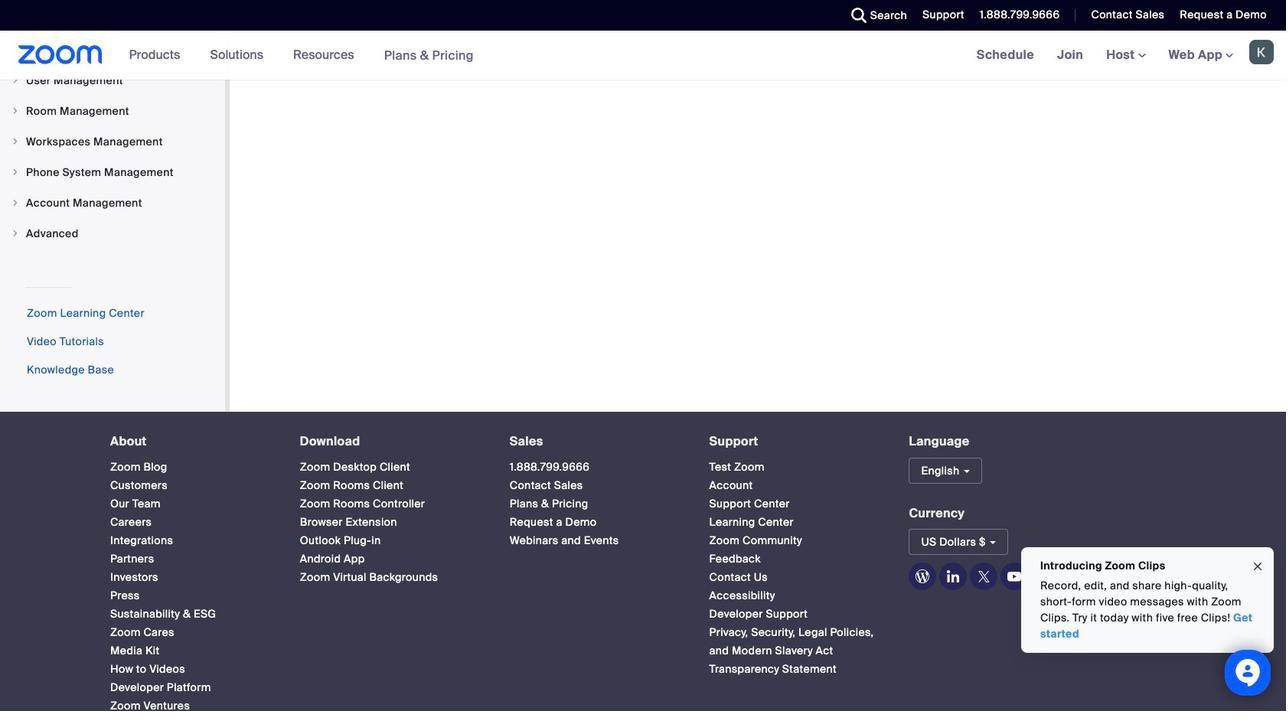 Task type: vqa. For each thing, say whether or not it's contained in the screenshot.
SEARCH button
no



Task type: locate. For each thing, give the bounding box(es) containing it.
3 right image from the top
[[11, 168, 20, 177]]

5 menu item from the top
[[0, 188, 225, 217]]

6 menu item from the top
[[0, 219, 225, 248]]

banner
[[0, 31, 1287, 80]]

product information navigation
[[118, 31, 485, 80]]

main content main content
[[230, 0, 1287, 412]]

menu item
[[0, 66, 225, 95], [0, 96, 225, 126], [0, 127, 225, 156], [0, 158, 225, 187], [0, 188, 225, 217], [0, 219, 225, 248]]

3 menu item from the top
[[0, 127, 225, 156]]

1 right image from the top
[[11, 76, 20, 85]]

0 vertical spatial right image
[[11, 76, 20, 85]]

zoom logo image
[[18, 45, 102, 64]]

right image
[[11, 106, 20, 116], [11, 137, 20, 146], [11, 168, 20, 177], [11, 198, 20, 208]]

2 right image from the top
[[11, 229, 20, 238]]

4 right image from the top
[[11, 198, 20, 208]]

1 vertical spatial right image
[[11, 229, 20, 238]]

heading
[[110, 435, 272, 448], [300, 435, 482, 448], [510, 435, 682, 448], [710, 435, 882, 448]]

right image
[[11, 76, 20, 85], [11, 229, 20, 238]]

2 menu item from the top
[[0, 96, 225, 126]]



Task type: describe. For each thing, give the bounding box(es) containing it.
right image for first menu item
[[11, 76, 20, 85]]

4 heading from the left
[[710, 435, 882, 448]]

2 heading from the left
[[300, 435, 482, 448]]

admin menu menu
[[0, 35, 225, 250]]

1 menu item from the top
[[0, 66, 225, 95]]

1 heading from the left
[[110, 435, 272, 448]]

meetings navigation
[[965, 31, 1287, 80]]

3 heading from the left
[[510, 435, 682, 448]]

1 right image from the top
[[11, 106, 20, 116]]

close image
[[1252, 558, 1264, 575]]

profile picture image
[[1250, 40, 1274, 64]]

right image for first menu item from the bottom
[[11, 229, 20, 238]]

2 right image from the top
[[11, 137, 20, 146]]

4 menu item from the top
[[0, 158, 225, 187]]



